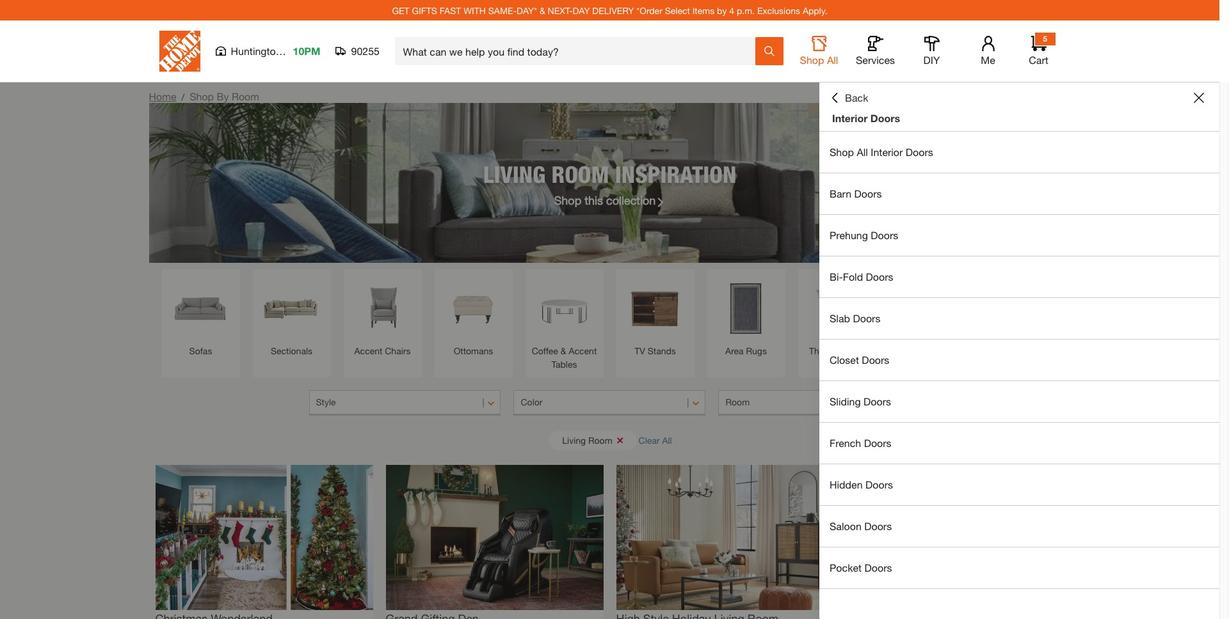 Task type: locate. For each thing, give the bounding box(es) containing it.
1 vertical spatial all
[[857, 146, 868, 158]]

all up 'back' button
[[827, 54, 838, 66]]

accent chairs link
[[350, 276, 415, 358]]

living
[[483, 160, 546, 188], [562, 435, 586, 446]]

0 horizontal spatial all
[[662, 435, 672, 446]]

park
[[284, 45, 305, 57]]

style
[[316, 397, 336, 408]]

throw pillows link
[[804, 276, 870, 358]]

shop this collection
[[554, 193, 656, 207]]

collection
[[606, 193, 656, 207]]

throw blankets image
[[895, 276, 961, 341]]

stretchy image image
[[155, 465, 373, 611], [386, 465, 603, 611], [616, 465, 834, 611], [847, 465, 1064, 611]]

clear all
[[639, 435, 672, 446]]

home / shop by room
[[149, 90, 259, 102]]

diy button
[[911, 36, 952, 67]]

closet
[[830, 354, 859, 366]]

tables
[[552, 359, 577, 370]]

room up this
[[552, 160, 609, 188]]

doors for slab doors
[[853, 312, 881, 325]]

doors for closet doors
[[862, 354, 889, 366]]

shop for shop this collection
[[554, 193, 582, 207]]

interior
[[832, 112, 868, 124], [871, 146, 903, 158]]

shop inside button
[[800, 54, 824, 66]]

shop for shop all interior doors
[[830, 146, 854, 158]]

sofas image
[[168, 276, 233, 341]]

services button
[[855, 36, 896, 67]]

living inside button
[[562, 435, 586, 446]]

1 horizontal spatial interior
[[871, 146, 903, 158]]

hidden doors
[[830, 479, 893, 491]]

1 horizontal spatial all
[[827, 54, 838, 66]]

&
[[540, 5, 545, 16], [561, 346, 566, 357]]

barn doors
[[830, 188, 882, 200]]

living room button
[[550, 431, 637, 450]]

& right day*
[[540, 5, 545, 16]]

0 vertical spatial &
[[540, 5, 545, 16]]

1 vertical spatial interior
[[871, 146, 903, 158]]

all down interior doors
[[857, 146, 868, 158]]

clear all button
[[639, 429, 672, 453]]

huntington
[[231, 45, 281, 57]]

doors for french doors
[[864, 437, 892, 449]]

color button
[[514, 391, 706, 416]]

this
[[585, 193, 603, 207]]

shop this collection link
[[554, 192, 665, 209]]

slab
[[830, 312, 850, 325]]

area rugs
[[725, 346, 767, 357]]

hidden
[[830, 479, 863, 491]]

shop up barn
[[830, 146, 854, 158]]

ottomans link
[[441, 276, 506, 358]]

cart
[[1029, 54, 1049, 66]]

bi-
[[830, 271, 843, 283]]

1 horizontal spatial &
[[561, 346, 566, 357]]

barn
[[830, 188, 852, 200]]

interior down interior doors
[[871, 146, 903, 158]]

shop right /
[[190, 90, 214, 102]]

doors for hidden doors
[[866, 479, 893, 491]]

shop left this
[[554, 193, 582, 207]]

delivery
[[592, 5, 634, 16]]

ottomans image
[[441, 276, 506, 341]]

sliding doors link
[[819, 382, 1220, 423]]

hidden doors link
[[819, 465, 1220, 506]]

huntington park
[[231, 45, 305, 57]]

0 vertical spatial all
[[827, 54, 838, 66]]

french
[[830, 437, 861, 449]]

diy
[[924, 54, 940, 66]]

0 horizontal spatial accent
[[354, 346, 382, 357]]

sofas link
[[168, 276, 233, 358]]

coffee & accent tables
[[532, 346, 597, 370]]

interior down 'back' button
[[832, 112, 868, 124]]

2 horizontal spatial all
[[857, 146, 868, 158]]

1 vertical spatial &
[[561, 346, 566, 357]]

chairs
[[385, 346, 411, 357]]

bi-fold doors
[[830, 271, 893, 283]]

gifts
[[412, 5, 437, 16]]

items
[[693, 5, 715, 16]]

2 accent from the left
[[569, 346, 597, 357]]

doors for sliding doors
[[864, 396, 891, 408]]

0 horizontal spatial living
[[483, 160, 546, 188]]

shop all button
[[799, 36, 840, 67]]

prehung doors
[[830, 229, 898, 241]]

1 horizontal spatial accent
[[569, 346, 597, 357]]

1 horizontal spatial living
[[562, 435, 586, 446]]

saloon doors
[[830, 521, 892, 533]]

all right clear
[[662, 435, 672, 446]]

1 vertical spatial living
[[562, 435, 586, 446]]

shop inside "link"
[[554, 193, 582, 207]]

sofas
[[189, 346, 212, 357]]

menu
[[819, 132, 1220, 590]]

0 horizontal spatial interior
[[832, 112, 868, 124]]

services
[[856, 54, 895, 66]]

doors for barn doors
[[854, 188, 882, 200]]

doors for prehung doors
[[871, 229, 898, 241]]

accent inside "coffee & accent tables"
[[569, 346, 597, 357]]

tv
[[635, 346, 645, 357]]

& up the tables
[[561, 346, 566, 357]]

4 stretchy image image from the left
[[847, 465, 1064, 611]]

the home depot logo image
[[159, 31, 200, 72]]

throw pillows image
[[804, 276, 870, 341]]

living room inspiration
[[483, 160, 736, 188]]

shop down apply.
[[800, 54, 824, 66]]

0 vertical spatial interior
[[832, 112, 868, 124]]

/
[[181, 92, 184, 102]]

*order
[[637, 5, 663, 16]]

accent left chairs
[[354, 346, 382, 357]]

pocket
[[830, 562, 862, 574]]

with
[[464, 5, 486, 16]]

coffee & accent tables link
[[532, 276, 597, 371]]

accent up the tables
[[569, 346, 597, 357]]

doors
[[871, 112, 900, 124], [906, 146, 933, 158], [854, 188, 882, 200], [871, 229, 898, 241], [866, 271, 893, 283], [853, 312, 881, 325], [862, 354, 889, 366], [864, 396, 891, 408], [864, 437, 892, 449], [866, 479, 893, 491], [864, 521, 892, 533], [865, 562, 892, 574]]

rugs
[[746, 346, 767, 357]]

all
[[827, 54, 838, 66], [857, 146, 868, 158], [662, 435, 672, 446]]

accent
[[354, 346, 382, 357], [569, 346, 597, 357]]

1 accent from the left
[[354, 346, 382, 357]]

accent chairs
[[354, 346, 411, 357]]

p.m.
[[737, 5, 755, 16]]

2 vertical spatial all
[[662, 435, 672, 446]]

by
[[217, 90, 229, 102]]

shop
[[800, 54, 824, 66], [190, 90, 214, 102], [830, 146, 854, 158], [554, 193, 582, 207]]

get
[[392, 5, 410, 16]]

living for living room inspiration
[[483, 160, 546, 188]]

0 vertical spatial living
[[483, 160, 546, 188]]



Task type: describe. For each thing, give the bounding box(es) containing it.
interior doors
[[832, 112, 900, 124]]

accent chairs image
[[350, 276, 415, 341]]

home
[[149, 90, 176, 102]]

stands
[[648, 346, 676, 357]]

90255
[[351, 45, 380, 57]]

sliding
[[830, 396, 861, 408]]

sectionals link
[[259, 276, 324, 358]]

pillows
[[837, 346, 865, 357]]

menu containing shop all interior doors
[[819, 132, 1220, 590]]

closet doors link
[[819, 340, 1220, 381]]

barn doors link
[[819, 174, 1220, 214]]

doors for saloon doors
[[864, 521, 892, 533]]

cart 5
[[1029, 34, 1049, 66]]

exclusions
[[757, 5, 800, 16]]

style button
[[309, 391, 501, 416]]

sliding doors
[[830, 396, 891, 408]]

french doors
[[830, 437, 892, 449]]

interior inside menu
[[871, 146, 903, 158]]

shop for shop all
[[800, 54, 824, 66]]

coffee
[[532, 346, 558, 357]]

pocket doors link
[[819, 548, 1220, 589]]

area rugs link
[[714, 276, 779, 358]]

5
[[1043, 34, 1047, 44]]

clear
[[639, 435, 660, 446]]

sectionals image
[[259, 276, 324, 341]]

home link
[[149, 90, 176, 102]]

drawer close image
[[1194, 93, 1204, 103]]

room right the by
[[232, 90, 259, 102]]

1 stretchy image image from the left
[[155, 465, 373, 611]]

day
[[573, 5, 590, 16]]

all for clear all
[[662, 435, 672, 446]]

throw
[[809, 346, 834, 357]]

me button
[[968, 36, 1009, 67]]

0 horizontal spatial &
[[540, 5, 545, 16]]

me
[[981, 54, 995, 66]]

tv stands
[[635, 346, 676, 357]]

shop all interior doors link
[[819, 132, 1220, 173]]

get gifts fast with same-day* & next-day delivery *order select items by 4 p.m. exclusions apply.
[[392, 5, 828, 16]]

saloon doors link
[[819, 506, 1220, 547]]

ottomans
[[454, 346, 493, 357]]

living room
[[562, 435, 612, 446]]

4
[[729, 5, 734, 16]]

3 stretchy image image from the left
[[616, 465, 834, 611]]

color
[[521, 397, 543, 408]]

all for shop all interior doors
[[857, 146, 868, 158]]

inspiration
[[615, 160, 736, 188]]

& inside "coffee & accent tables"
[[561, 346, 566, 357]]

2 stretchy image image from the left
[[386, 465, 603, 611]]

bi-fold doors link
[[819, 257, 1220, 298]]

select
[[665, 5, 690, 16]]

same-
[[488, 5, 517, 16]]

living for living room
[[562, 435, 586, 446]]

tv stands link
[[623, 276, 688, 358]]

throw pillows
[[809, 346, 865, 357]]

closet doors
[[830, 354, 889, 366]]

feedback link image
[[1212, 216, 1229, 286]]

fold
[[843, 271, 863, 283]]

doors for pocket doors
[[865, 562, 892, 574]]

curtains & drapes image
[[986, 276, 1052, 341]]

room down area
[[726, 397, 750, 408]]

room down color 'button'
[[588, 435, 612, 446]]

10pm
[[293, 45, 320, 57]]

apply.
[[803, 5, 828, 16]]

tv stands image
[[623, 276, 688, 341]]

shop all
[[800, 54, 838, 66]]

sectionals
[[271, 346, 312, 357]]

next-
[[548, 5, 573, 16]]

shop all interior doors
[[830, 146, 933, 158]]

What can we help you find today? search field
[[403, 38, 755, 65]]

back
[[845, 92, 868, 104]]

doors for interior doors
[[871, 112, 900, 124]]

french doors link
[[819, 423, 1220, 464]]

day*
[[517, 5, 537, 16]]

prehung doors link
[[819, 215, 1220, 256]]

fast
[[440, 5, 461, 16]]

all for shop all
[[827, 54, 838, 66]]

back button
[[830, 92, 868, 104]]

slab doors
[[830, 312, 881, 325]]

saloon
[[830, 521, 862, 533]]

prehung
[[830, 229, 868, 241]]

by
[[717, 5, 727, 16]]

area rugs image
[[714, 276, 779, 341]]

coffee & accent tables image
[[532, 276, 597, 341]]

slab doors link
[[819, 298, 1220, 339]]



Task type: vqa. For each thing, say whether or not it's contained in the screenshot.
the chuck
no



